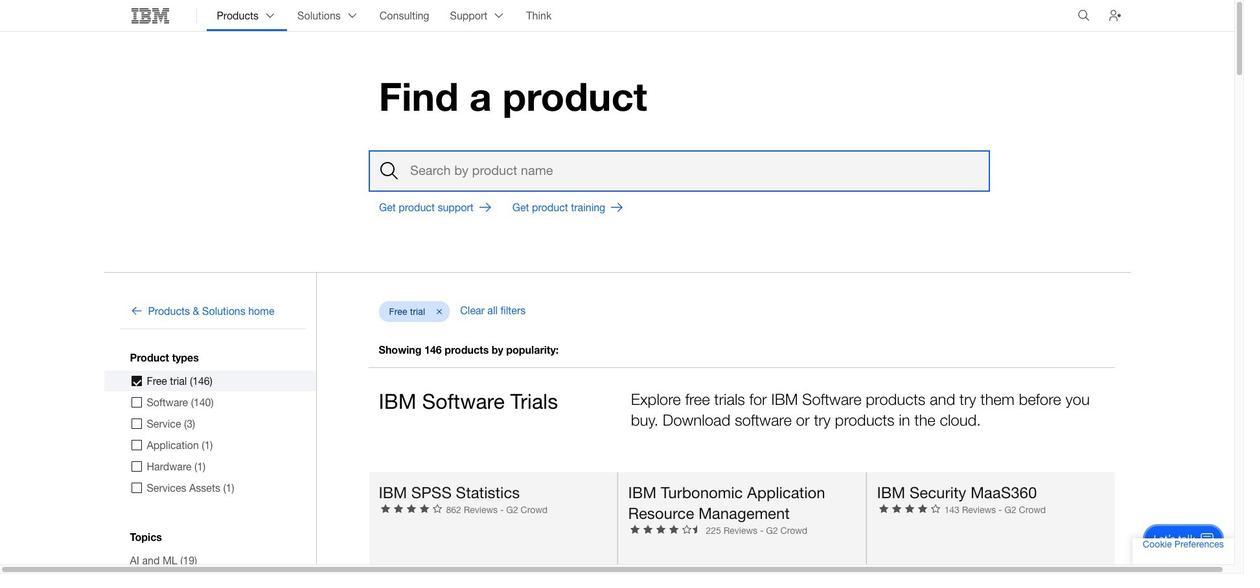 Task type: vqa. For each thing, say whether or not it's contained in the screenshot.
test "region"
yes



Task type: locate. For each thing, give the bounding box(es) containing it.
3 test region from the left
[[867, 472, 1115, 574]]

2 test region from the left
[[618, 472, 867, 574]]

Search text field
[[369, 150, 991, 192]]

1 test region from the left
[[369, 472, 618, 574]]

test region
[[369, 472, 618, 574], [618, 472, 867, 574], [867, 472, 1115, 574]]



Task type: describe. For each thing, give the bounding box(es) containing it.
search element
[[369, 150, 991, 192]]

let's talk element
[[1154, 532, 1196, 547]]



